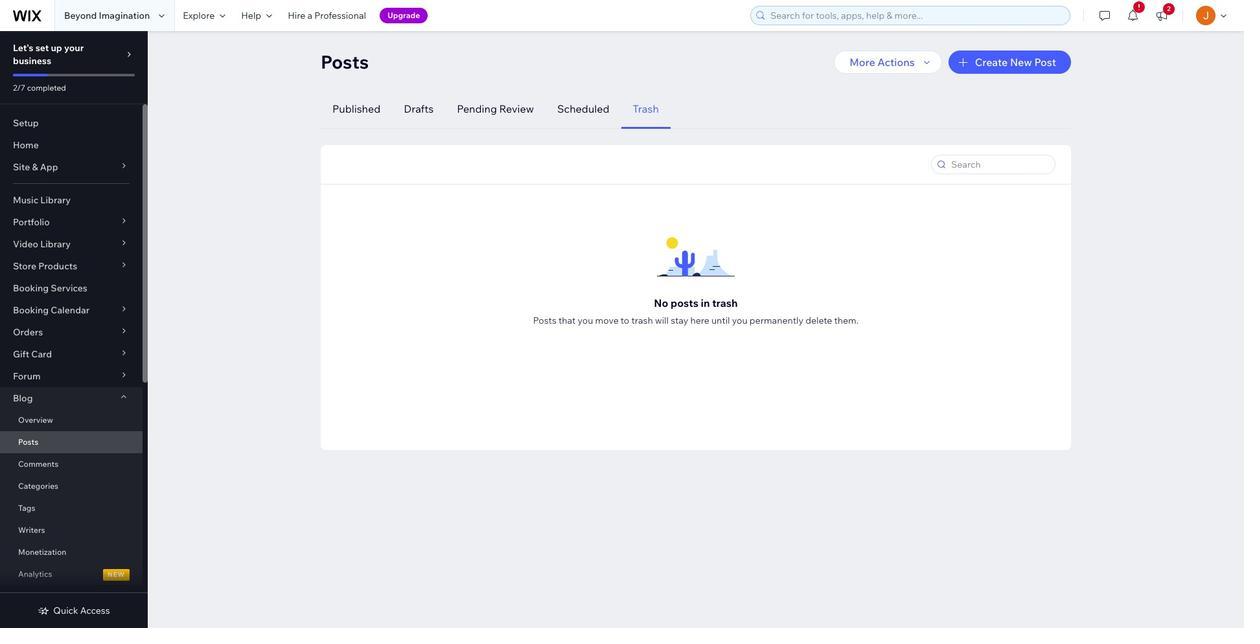 Task type: locate. For each thing, give the bounding box(es) containing it.
app
[[40, 161, 58, 173]]

sidebar element
[[0, 31, 148, 629]]

groups link
[[0, 586, 143, 608]]

setup link
[[0, 112, 143, 134]]

gift
[[13, 349, 29, 360]]

music library
[[13, 194, 71, 206]]

0 vertical spatial booking
[[13, 283, 49, 294]]

1 library from the top
[[40, 194, 71, 206]]

drafts
[[404, 102, 434, 115]]

overview
[[18, 416, 53, 425]]

1 horizontal spatial you
[[732, 315, 748, 327]]

0 horizontal spatial trash
[[632, 315, 653, 327]]

posts down professional
[[321, 51, 369, 73]]

video library
[[13, 239, 71, 250]]

1 vertical spatial posts
[[533, 315, 557, 327]]

0 vertical spatial posts
[[321, 51, 369, 73]]

2 horizontal spatial posts
[[533, 315, 557, 327]]

completed
[[27, 83, 66, 93]]

posts left that
[[533, 315, 557, 327]]

library up portfolio "dropdown button"
[[40, 194, 71, 206]]

booking
[[13, 283, 49, 294], [13, 305, 49, 316]]

music library link
[[0, 189, 143, 211]]

will
[[655, 315, 669, 327]]

1 vertical spatial booking
[[13, 305, 49, 316]]

0 vertical spatial trash
[[713, 297, 738, 310]]

library inside popup button
[[40, 239, 71, 250]]

2 library from the top
[[40, 239, 71, 250]]

new
[[108, 571, 125, 580]]

groups
[[13, 591, 45, 603]]

help
[[241, 10, 261, 21]]

you right that
[[578, 315, 593, 327]]

post
[[1035, 56, 1057, 69]]

services
[[51, 283, 87, 294]]

tab list
[[321, 89, 1056, 129]]

posts inside no posts in trash posts that you move to trash will stay here until you permanently delete them.
[[533, 315, 557, 327]]

tags link
[[0, 498, 143, 520]]

forum
[[13, 371, 41, 382]]

booking up orders
[[13, 305, 49, 316]]

more
[[850, 56, 876, 69]]

0 vertical spatial library
[[40, 194, 71, 206]]

categories
[[18, 482, 58, 491]]

1 vertical spatial trash
[[632, 315, 653, 327]]

upgrade
[[388, 10, 420, 20]]

booking services link
[[0, 277, 143, 300]]

forum button
[[0, 366, 143, 388]]

0 horizontal spatial posts
[[18, 438, 38, 447]]

0 horizontal spatial you
[[578, 315, 593, 327]]

professional
[[315, 10, 366, 21]]

2 you from the left
[[732, 315, 748, 327]]

booking calendar
[[13, 305, 90, 316]]

no
[[654, 297, 669, 310]]

help button
[[234, 0, 280, 31]]

orders button
[[0, 322, 143, 344]]

pending review button
[[446, 89, 546, 129]]

setup
[[13, 117, 39, 129]]

1 horizontal spatial posts
[[321, 51, 369, 73]]

you right until
[[732, 315, 748, 327]]

2 booking from the top
[[13, 305, 49, 316]]

in
[[701, 297, 710, 310]]

scheduled
[[558, 102, 610, 115]]

trash
[[713, 297, 738, 310], [632, 315, 653, 327]]

published button
[[321, 89, 392, 129]]

trash up until
[[713, 297, 738, 310]]

trash right 'to' on the bottom of the page
[[632, 315, 653, 327]]

monetization link
[[0, 542, 143, 564]]

delete
[[806, 315, 833, 327]]

new
[[1011, 56, 1033, 69]]

home
[[13, 139, 39, 151]]

review
[[500, 102, 534, 115]]

Search for tools, apps, help & more... field
[[767, 6, 1066, 25]]

store
[[13, 261, 36, 272]]

posts
[[321, 51, 369, 73], [533, 315, 557, 327], [18, 438, 38, 447]]

booking down store at the top left of the page
[[13, 283, 49, 294]]

quick access button
[[38, 606, 110, 617]]

video
[[13, 239, 38, 250]]

access
[[80, 606, 110, 617]]

to
[[621, 315, 630, 327]]

upgrade button
[[380, 8, 428, 23]]

up
[[51, 42, 62, 54]]

more actions button
[[835, 51, 942, 74]]

2 vertical spatial posts
[[18, 438, 38, 447]]

library for video library
[[40, 239, 71, 250]]

trash button
[[621, 89, 671, 129]]

library up products
[[40, 239, 71, 250]]

booking calendar button
[[0, 300, 143, 322]]

1 vertical spatial library
[[40, 239, 71, 250]]

library
[[40, 194, 71, 206], [40, 239, 71, 250]]

store products button
[[0, 255, 143, 277]]

create new post button
[[949, 51, 1072, 74]]

1 horizontal spatial trash
[[713, 297, 738, 310]]

1 booking from the top
[[13, 283, 49, 294]]

calendar
[[51, 305, 90, 316]]

posts down overview
[[18, 438, 38, 447]]

scheduled button
[[546, 89, 621, 129]]

booking inside dropdown button
[[13, 305, 49, 316]]

actions
[[878, 56, 915, 69]]



Task type: describe. For each thing, give the bounding box(es) containing it.
pending review
[[457, 102, 534, 115]]

1 you from the left
[[578, 315, 593, 327]]

published
[[333, 102, 381, 115]]

imagination
[[99, 10, 150, 21]]

card
[[31, 349, 52, 360]]

site
[[13, 161, 30, 173]]

portfolio button
[[0, 211, 143, 233]]

that
[[559, 315, 576, 327]]

library for music library
[[40, 194, 71, 206]]

orders
[[13, 327, 43, 338]]

until
[[712, 315, 730, 327]]

Search field
[[948, 156, 1052, 174]]

create new post
[[975, 56, 1057, 69]]

posts
[[671, 297, 699, 310]]

&
[[32, 161, 38, 173]]

business
[[13, 55, 51, 67]]

site & app
[[13, 161, 58, 173]]

posts inside the sidebar element
[[18, 438, 38, 447]]

writers link
[[0, 520, 143, 542]]

posts link
[[0, 432, 143, 454]]

blog button
[[0, 388, 143, 410]]

trash
[[633, 102, 659, 115]]

hire a professional link
[[280, 0, 374, 31]]

hire
[[288, 10, 305, 21]]

permanently
[[750, 315, 804, 327]]

gift card
[[13, 349, 52, 360]]

more actions
[[850, 56, 915, 69]]

a
[[308, 10, 312, 21]]

no posts in trash posts that you move to trash will stay here until you permanently delete them.
[[533, 297, 859, 327]]

booking for booking calendar
[[13, 305, 49, 316]]

home link
[[0, 134, 143, 156]]

stay
[[671, 315, 689, 327]]

quick
[[53, 606, 78, 617]]

music
[[13, 194, 38, 206]]

let's
[[13, 42, 33, 54]]

create
[[975, 56, 1008, 69]]

tab list containing published
[[321, 89, 1056, 129]]

2/7
[[13, 83, 25, 93]]

analytics
[[18, 570, 52, 580]]

categories link
[[0, 476, 143, 498]]

store products
[[13, 261, 77, 272]]

2
[[1168, 5, 1171, 13]]

hire a professional
[[288, 10, 366, 21]]

drafts button
[[392, 89, 446, 129]]

comments link
[[0, 454, 143, 476]]

quick access
[[53, 606, 110, 617]]

tags
[[18, 504, 35, 513]]

move
[[596, 315, 619, 327]]

2/7 completed
[[13, 83, 66, 93]]

set
[[35, 42, 49, 54]]

2 button
[[1148, 0, 1177, 31]]

beyond
[[64, 10, 97, 21]]

monetization
[[18, 548, 66, 558]]

here
[[691, 315, 710, 327]]

overview link
[[0, 410, 143, 432]]

beyond imagination
[[64, 10, 150, 21]]

site & app button
[[0, 156, 143, 178]]

pending
[[457, 102, 497, 115]]

let's set up your business
[[13, 42, 84, 67]]

writers
[[18, 526, 45, 535]]

booking for booking services
[[13, 283, 49, 294]]

comments
[[18, 460, 58, 469]]

gift card button
[[0, 344, 143, 366]]

your
[[64, 42, 84, 54]]

blog
[[13, 393, 33, 405]]

portfolio
[[13, 217, 50, 228]]

video library button
[[0, 233, 143, 255]]

them.
[[835, 315, 859, 327]]



Task type: vqa. For each thing, say whether or not it's contained in the screenshot.
Store
yes



